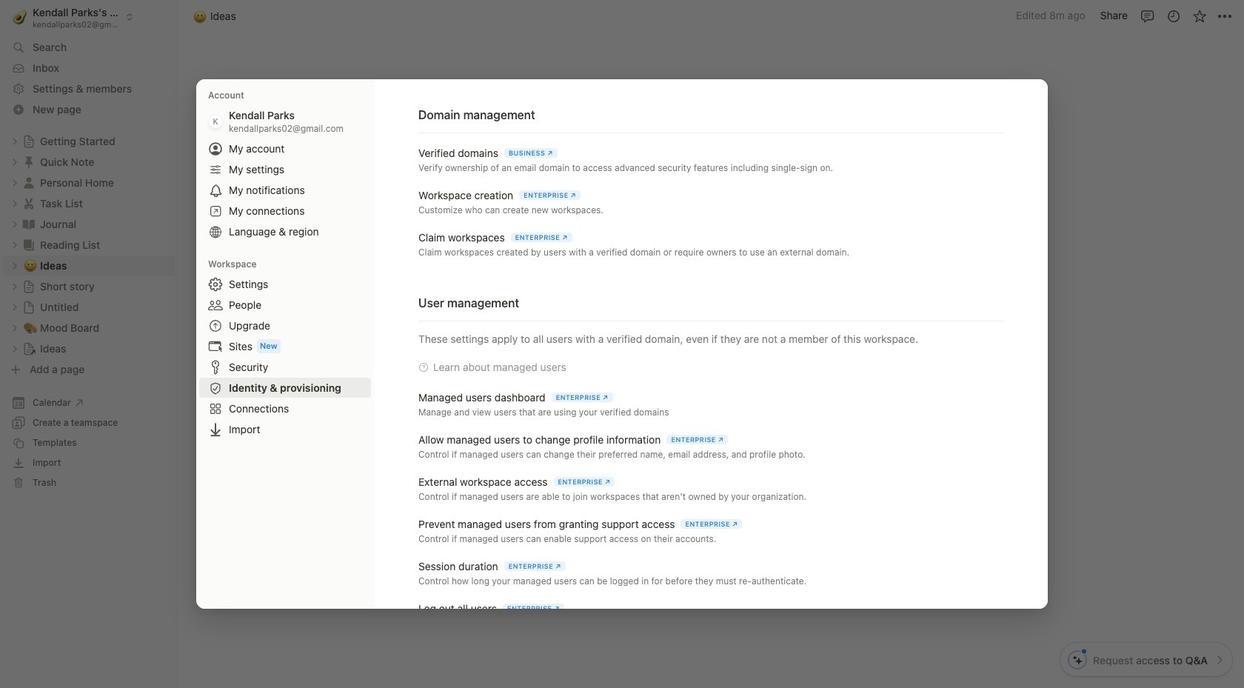 Task type: describe. For each thing, give the bounding box(es) containing it.
🥑 image
[[13, 8, 27, 26]]

😀 image
[[193, 8, 207, 25]]

comments image
[[1140, 9, 1155, 23]]

favorite image
[[1192, 9, 1207, 23]]

updates image
[[1166, 9, 1181, 23]]

😀 image
[[451, 98, 509, 173]]



Task type: vqa. For each thing, say whether or not it's contained in the screenshot.
🥥 image
no



